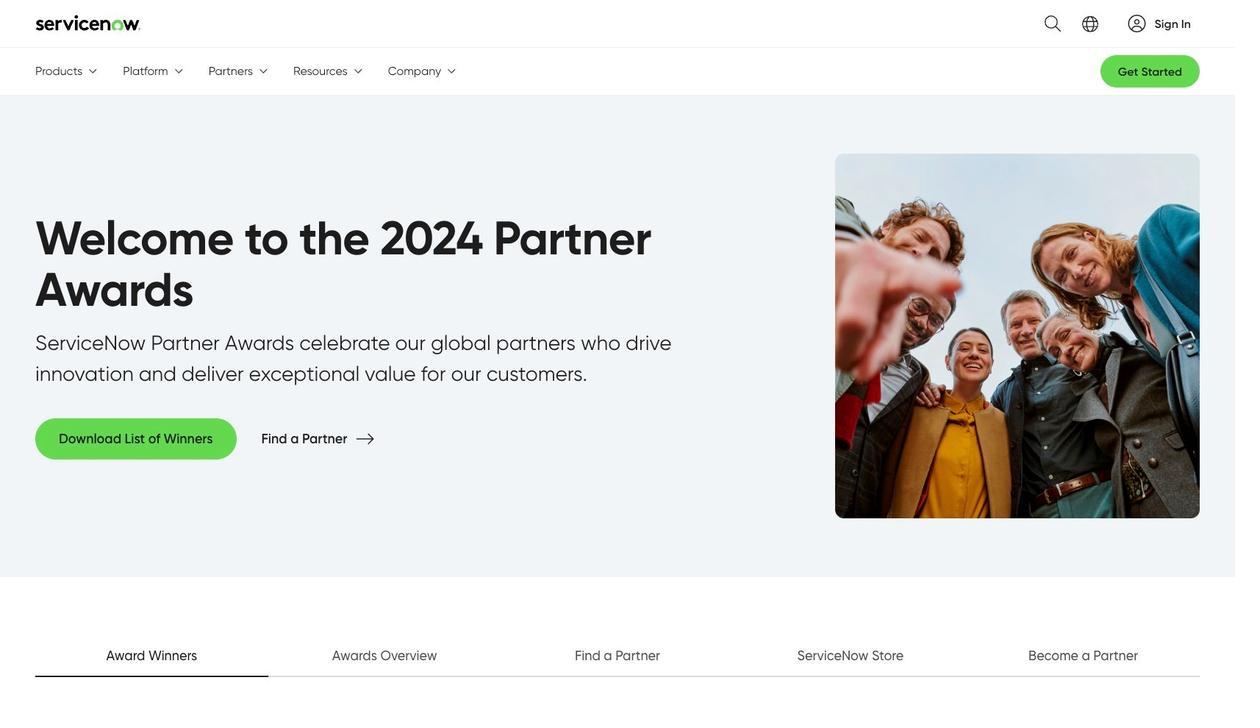 Task type: vqa. For each thing, say whether or not it's contained in the screenshot.
AUTOMATE REQUESTS, SOLVE PROBLEMS, AND ENGAGE CUSTOMERS WITH SEAMLESS EXPERIENCES.
no



Task type: describe. For each thing, give the bounding box(es) containing it.
search image
[[1036, 7, 1061, 40]]

servicenow image
[[35, 15, 141, 31]]

arc image
[[1128, 14, 1146, 32]]



